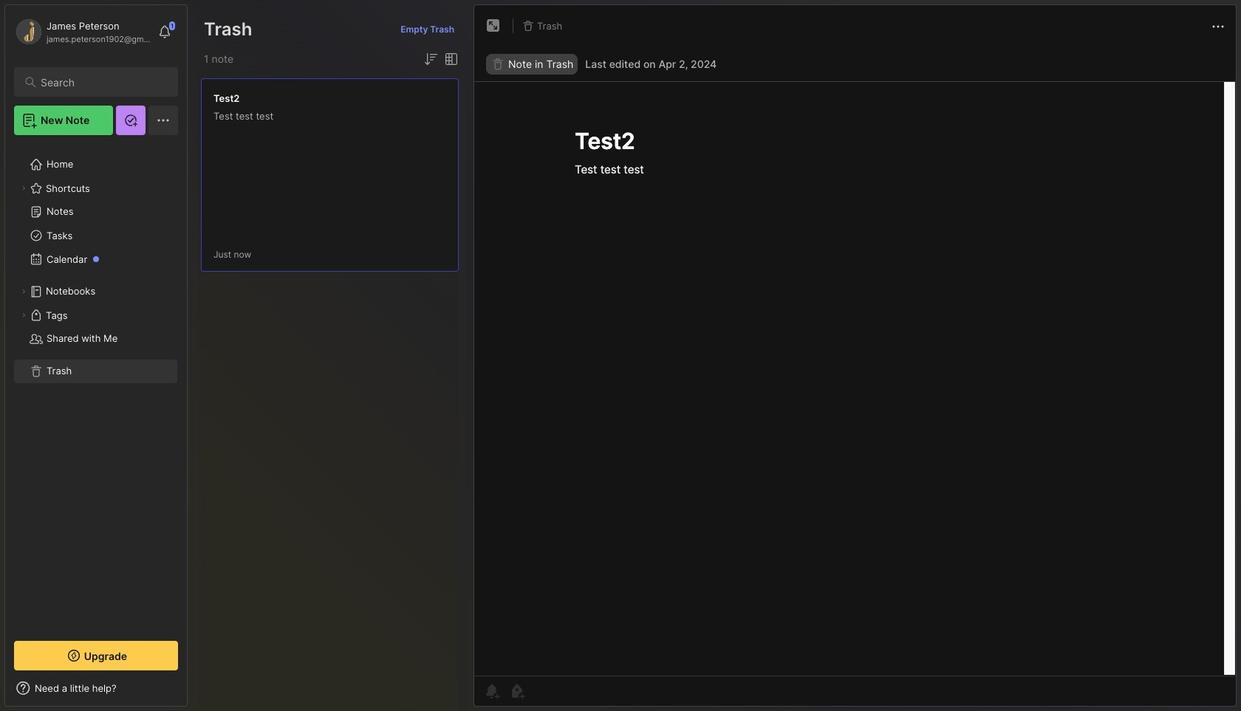 Task type: vqa. For each thing, say whether or not it's contained in the screenshot.
Expand note image
yes



Task type: describe. For each thing, give the bounding box(es) containing it.
Search text field
[[41, 75, 165, 89]]

WHAT'S NEW field
[[5, 677, 187, 700]]

expand notebooks image
[[19, 287, 28, 296]]

click to collapse image
[[187, 684, 198, 702]]

More actions field
[[1210, 16, 1227, 35]]

note window element
[[474, 4, 1237, 711]]

none search field inside main element
[[41, 73, 165, 91]]

expand tags image
[[19, 311, 28, 320]]

more actions image
[[1210, 18, 1227, 35]]

add a reminder image
[[483, 683, 501, 700]]



Task type: locate. For each thing, give the bounding box(es) containing it.
None search field
[[41, 73, 165, 91]]

Sort options field
[[422, 50, 440, 68]]

main element
[[0, 0, 192, 712]]

Note Editor text field
[[474, 81, 1236, 676]]

Account field
[[14, 17, 151, 47]]

add tag image
[[508, 683, 526, 700]]

View options field
[[440, 50, 460, 68]]

expand note image
[[485, 17, 502, 35]]

tree inside main element
[[5, 144, 187, 628]]

tree
[[5, 144, 187, 628]]



